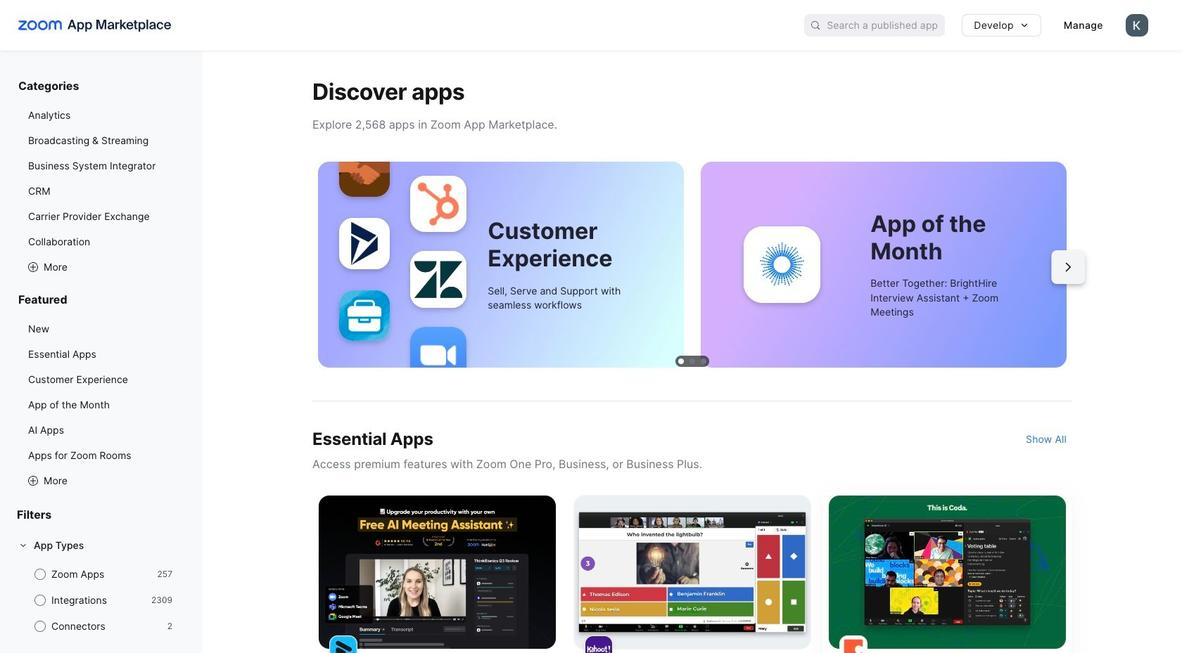 Task type: describe. For each thing, give the bounding box(es) containing it.
Search text field
[[827, 15, 945, 36]]



Task type: locate. For each thing, give the bounding box(es) containing it.
search a published app element
[[805, 14, 945, 37]]

banner
[[0, 0, 1183, 51]]



Task type: vqa. For each thing, say whether or not it's contained in the screenshot.
the right your
no



